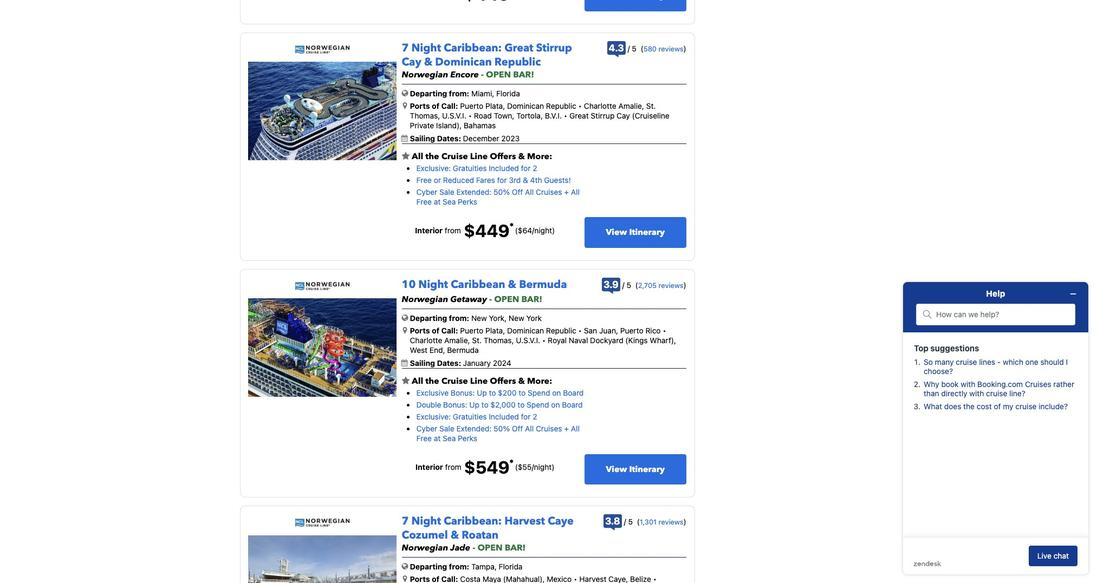 Task type: vqa. For each thing, say whether or not it's contained in the screenshot.
the top asterisk image
yes



Task type: describe. For each thing, give the bounding box(es) containing it.
0 vertical spatial for
[[521, 163, 531, 173]]

exclusive bonus: up to $200 to spend on board double bonus: up to $2,000 to spend on board exclusive: gratuities included for 2 cyber sale extended: 50% off all cruises + all free at sea perks
[[417, 388, 584, 444]]

0 vertical spatial spend
[[528, 388, 550, 398]]

rico
[[646, 326, 661, 336]]

view for $549
[[606, 464, 627, 476]]

fares
[[476, 175, 495, 185]]

departing from: new york, new york
[[410, 314, 542, 323]]

calendar image
[[401, 135, 408, 142]]

cyber inside exclusive: gratuities included for 2 free or reduced fares for 3rd & 4th guests! cyber sale extended: 50% off all cruises + all free at sea perks
[[417, 187, 438, 197]]

2,705
[[638, 281, 657, 290]]

getaway
[[451, 294, 487, 306]]

1,301
[[640, 518, 657, 527]]

more: for $549
[[527, 376, 553, 387]]

1 cyber sale extended: 50% off all cruises + all free at sea perks link from the top
[[417, 187, 580, 207]]

• road town, tortola, b.v.i.
[[467, 111, 562, 120]]

departing from: tampa, florida
[[410, 563, 523, 572]]

all the cruise line offers & more: for $549
[[410, 376, 553, 387]]

exclusive: inside exclusive bonus: up to $200 to spend on board double bonus: up to $2,000 to spend on board exclusive: gratuities included for 2 cyber sale extended: 50% off all cruises + all free at sea perks
[[417, 412, 451, 422]]

puerto up (kings
[[621, 326, 644, 336]]

night) for $449
[[535, 226, 555, 235]]

all the cruise line offers & more: for $449
[[410, 151, 553, 162]]

to up the double bonus: up to $2,000 to spend on board link on the bottom
[[489, 388, 496, 398]]

• up naval
[[579, 326, 582, 336]]

• left the road
[[469, 111, 472, 120]]

stirrup inside 7 night caribbean: great stirrup cay & dominican republic norwegian encore - open bar!
[[536, 41, 572, 55]]

st. inside "puerto plata, dominican republic • san juan, puerto rico • charlotte amalie, st. thomas, u.s.v.i."
[[472, 336, 482, 345]]

more: for $449
[[527, 151, 553, 162]]

bahamas
[[464, 121, 496, 130]]

u.s.v.i. inside "puerto plata, dominican republic • san juan, puerto rico • charlotte amalie, st. thomas, u.s.v.i."
[[516, 336, 540, 345]]

york
[[527, 314, 542, 323]]

december
[[463, 134, 500, 143]]

royal
[[548, 336, 567, 345]]

3.9 / 5 ( 2,705 reviews )
[[604, 279, 687, 291]]

exclusive bonus: up to $200 to spend on board link
[[417, 388, 584, 398]]

west
[[410, 346, 428, 355]]

extended: inside exclusive: gratuities included for 2 free or reduced fares for 3rd & 4th guests! cyber sale extended: 50% off all cruises + all free at sea perks
[[457, 187, 492, 197]]

5 for $549
[[627, 281, 632, 290]]

(cruiseline
[[632, 111, 670, 120]]

reviews for $449
[[659, 44, 684, 53]]

cozumel
[[402, 529, 448, 543]]

dominican for puerto plata, dominican republic • san juan, puerto rico • charlotte amalie, st. thomas, u.s.v.i.
[[507, 326, 544, 336]]

& inside the 7 night caribbean: harvest caye cozumel & roatan norwegian jade - open bar!
[[451, 529, 459, 543]]

sea inside exclusive: gratuities included for 2 free or reduced fares for 3rd & 4th guests! cyber sale extended: 50% off all cruises + all free at sea perks
[[443, 197, 456, 207]]

private
[[410, 121, 434, 130]]

bermuda inside 'royal naval dockyard (kings wharf), west end, bermuda'
[[447, 346, 479, 355]]

7 night caribbean: great stirrup cay & dominican republic norwegian encore - open bar!
[[402, 41, 572, 81]]

1 vertical spatial board
[[562, 400, 583, 410]]

perks inside exclusive: gratuities included for 2 free or reduced fares for 3rd & 4th guests! cyber sale extended: 50% off all cruises + all free at sea perks
[[458, 197, 478, 207]]

miami,
[[472, 89, 494, 98]]

wharf),
[[650, 336, 677, 345]]

& inside exclusive: gratuities included for 2 free or reduced fares for 3rd & 4th guests! cyber sale extended: 50% off all cruises + all free at sea perks
[[523, 175, 528, 185]]

charlotte amalie, st. thomas, u.s.v.i.
[[410, 101, 656, 120]]

4.3
[[609, 42, 624, 54]]

/ right asterisk icon
[[532, 463, 534, 472]]

( inside "3.8 / 5 ( 1,301 reviews )"
[[637, 518, 640, 527]]

offers for $449
[[490, 151, 516, 162]]

1 free from the top
[[417, 175, 432, 185]]

amalie, inside "puerto plata, dominican republic • san juan, puerto rico • charlotte amalie, st. thomas, u.s.v.i."
[[445, 336, 470, 345]]

bar! inside the 7 night caribbean: harvest caye cozumel & roatan norwegian jade - open bar!
[[505, 543, 526, 555]]

florida for 7 night caribbean: harvest caye cozumel & roatan
[[499, 563, 523, 572]]

dates: for $449
[[437, 134, 461, 143]]

itinerary for $449
[[630, 227, 665, 239]]

tortola,
[[517, 111, 543, 120]]

bar! inside 10 night caribbean & bermuda norwegian getaway - open bar!
[[522, 294, 543, 306]]

guests!
[[544, 175, 571, 185]]

norwegian inside 10 night caribbean & bermuda norwegian getaway - open bar!
[[402, 294, 448, 306]]

exclusive: gratuities included for 2 free or reduced fares for 3rd & 4th guests! cyber sale extended: 50% off all cruises + all free at sea perks
[[417, 163, 580, 207]]

included inside exclusive: gratuities included for 2 free or reduced fares for 3rd & 4th guests! cyber sale extended: 50% off all cruises + all free at sea perks
[[489, 163, 519, 173]]

b.v.i.
[[545, 111, 562, 120]]

view itinerary for $449
[[606, 227, 665, 239]]

) for $449
[[684, 44, 687, 53]]

thomas, inside the charlotte amalie, st. thomas, u.s.v.i.
[[410, 111, 440, 120]]

bar! inside 7 night caribbean: great stirrup cay & dominican republic norwegian encore - open bar!
[[513, 69, 534, 81]]

puerto plata, dominican republic
[[460, 101, 577, 111]]

caye
[[548, 515, 574, 529]]

star image
[[402, 152, 410, 160]]

puerto plata, dominican republic • san juan, puerto rico • charlotte amalie, st. thomas, u.s.v.i.
[[410, 326, 667, 345]]

$449
[[464, 221, 510, 241]]

florida for 7 night caribbean: great stirrup cay & dominican republic
[[497, 89, 520, 98]]

580 reviews link
[[644, 44, 684, 53]]

sailing dates: for $449
[[410, 134, 463, 143]]

3.8
[[605, 516, 621, 528]]

free or reduced fares for 3rd & 4th guests! link
[[417, 175, 571, 185]]

view itinerary link for $549
[[585, 455, 687, 485]]

cay inside great stirrup cay (cruiseline private island), bahamas
[[617, 111, 630, 120]]

$200
[[498, 388, 517, 398]]

2 cyber sale extended: 50% off all cruises + all free at sea perks link from the top
[[417, 425, 580, 444]]

itinerary for $549
[[630, 464, 665, 476]]

or
[[434, 175, 441, 185]]

0 vertical spatial up
[[477, 388, 487, 398]]

2024
[[493, 359, 511, 368]]

$2,000
[[491, 400, 516, 410]]

cruise for $449
[[442, 151, 468, 162]]

reviews inside "3.8 / 5 ( 1,301 reviews )"
[[659, 518, 684, 527]]

jade
[[450, 543, 471, 555]]

- inside the 7 night caribbean: harvest caye cozumel & roatan norwegian jade - open bar!
[[473, 543, 476, 555]]

& down 2023
[[518, 151, 525, 162]]

sailing for $449
[[410, 134, 435, 143]]

7 night caribbean: harvest caye cozumel & roatan norwegian jade - open bar!
[[402, 515, 574, 555]]

globe image for $449
[[402, 89, 408, 97]]

cruise for $549
[[442, 376, 468, 387]]

dockyard
[[590, 336, 624, 345]]

map marker image for $549
[[403, 327, 407, 334]]

2 inside exclusive bonus: up to $200 to spend on board double bonus: up to $2,000 to spend on board exclusive: gratuities included for 2 cyber sale extended: 50% off all cruises + all free at sea perks
[[533, 412, 537, 422]]

norwegian cruise line image for $449
[[295, 45, 350, 54]]

york,
[[489, 314, 507, 323]]

charlotte inside the charlotte amalie, st. thomas, u.s.v.i.
[[584, 101, 617, 111]]

great stirrup cay (cruiseline private island), bahamas
[[410, 111, 670, 130]]

u.s.v.i. inside the charlotte amalie, st. thomas, u.s.v.i.
[[442, 111, 467, 120]]

2 free from the top
[[417, 197, 432, 207]]

double
[[417, 400, 441, 410]]

departing from: miami, florida
[[410, 89, 520, 98]]

sea inside exclusive bonus: up to $200 to spend on board double bonus: up to $2,000 to spend on board exclusive: gratuities included for 2 cyber sale extended: 50% off all cruises + all free at sea perks
[[443, 434, 456, 444]]

1,301 reviews link
[[640, 518, 684, 527]]

+ inside exclusive: gratuities included for 2 free or reduced fares for 3rd & 4th guests! cyber sale extended: 50% off all cruises + all free at sea perks
[[564, 187, 569, 197]]

end,
[[430, 346, 445, 355]]

norwegian encore image
[[249, 62, 397, 161]]

ports for $549
[[410, 326, 430, 336]]

3 departing from the top
[[410, 563, 447, 572]]

7 for cozumel
[[402, 515, 409, 529]]

• right tortola,
[[562, 111, 570, 120]]

3.8 / 5 ( 1,301 reviews )
[[605, 516, 687, 528]]

caribbean: for dominican
[[444, 41, 502, 55]]

dominican inside 7 night caribbean: great stirrup cay & dominican republic norwegian encore - open bar!
[[435, 55, 492, 69]]

night inside the 7 night caribbean: harvest caye cozumel & roatan norwegian jade - open bar!
[[412, 515, 441, 529]]

republic for puerto plata, dominican republic
[[546, 101, 577, 111]]

($64 / night)
[[515, 226, 555, 235]]

tampa,
[[472, 563, 497, 572]]

) inside "3.8 / 5 ( 1,301 reviews )"
[[684, 518, 687, 527]]

ports of call: for $549
[[410, 326, 458, 336]]

1 vertical spatial up
[[470, 400, 480, 410]]

the for $449
[[426, 151, 439, 162]]

departing for $449
[[410, 89, 447, 98]]

( for $549
[[636, 281, 638, 290]]

view itinerary link for $449
[[585, 218, 687, 248]]

to left $2,000
[[482, 400, 489, 410]]

3rd
[[509, 175, 521, 185]]

from for $549
[[445, 463, 462, 472]]

juan,
[[599, 326, 618, 336]]

sale inside exclusive: gratuities included for 2 free or reduced fares for 3rd & 4th guests! cyber sale extended: 50% off all cruises + all free at sea perks
[[440, 187, 455, 197]]

10
[[402, 278, 416, 292]]

/ for 10 night caribbean & bermuda
[[623, 281, 625, 290]]

$549
[[464, 458, 510, 478]]

harvest
[[505, 515, 545, 529]]

view itinerary for $549
[[606, 464, 665, 476]]

thomas, inside "puerto plata, dominican republic • san juan, puerto rico • charlotte amalie, st. thomas, u.s.v.i."
[[484, 336, 514, 345]]

map marker image
[[403, 576, 407, 583]]

open inside 7 night caribbean: great stirrup cay & dominican republic norwegian encore - open bar!
[[486, 69, 511, 81]]

3.9
[[604, 279, 619, 291]]

included inside exclusive bonus: up to $200 to spend on board double bonus: up to $2,000 to spend on board exclusive: gratuities included for 2 cyber sale extended: 50% off all cruises + all free at sea perks
[[489, 412, 519, 422]]

1 vertical spatial bonus:
[[443, 400, 468, 410]]

at inside exclusive bonus: up to $200 to spend on board double bonus: up to $2,000 to spend on board exclusive: gratuities included for 2 cyber sale extended: 50% off all cruises + all free at sea perks
[[434, 434, 441, 444]]

5 for $449
[[632, 44, 637, 53]]

off inside exclusive bonus: up to $200 to spend on board double bonus: up to $2,000 to spend on board exclusive: gratuities included for 2 cyber sale extended: 50% off all cruises + all free at sea perks
[[512, 425, 523, 434]]



Task type: locate. For each thing, give the bounding box(es) containing it.
/ inside "3.8 / 5 ( 1,301 reviews )"
[[624, 518, 626, 527]]

republic up "b.v.i."
[[546, 101, 577, 111]]

1 vertical spatial line
[[470, 376, 488, 387]]

( right 3.8
[[637, 518, 640, 527]]

island),
[[436, 121, 462, 130]]

1 + from the top
[[564, 187, 569, 197]]

royal naval dockyard (kings wharf), west end, bermuda
[[410, 336, 677, 355]]

cruises down "guests!"
[[536, 187, 562, 197]]

view itinerary link
[[585, 218, 687, 248], [585, 455, 687, 485]]

0 vertical spatial on
[[552, 388, 561, 398]]

for
[[521, 163, 531, 173], [497, 175, 507, 185], [521, 412, 531, 422]]

& left "roatan"
[[451, 529, 459, 543]]

1 ) from the top
[[684, 44, 687, 53]]

• up the wharf),
[[663, 326, 667, 336]]

1 view itinerary from the top
[[606, 227, 665, 239]]

norwegian jade image
[[249, 536, 397, 584]]

reviews right 1,301
[[659, 518, 684, 527]]

for left 3rd
[[497, 175, 507, 185]]

1 vertical spatial -
[[489, 294, 492, 306]]

580
[[644, 44, 657, 53]]

0 vertical spatial (
[[641, 44, 644, 53]]

0 vertical spatial republic
[[495, 55, 541, 69]]

the
[[426, 151, 439, 162], [426, 376, 439, 387]]

sale down or
[[440, 187, 455, 197]]

0 vertical spatial exclusive: gratuities included for 2 link
[[417, 163, 537, 173]]

map marker image up calendar image
[[403, 102, 407, 109]]

2 inside exclusive: gratuities included for 2 free or reduced fares for 3rd & 4th guests! cyber sale extended: 50% off all cruises + all free at sea perks
[[533, 163, 537, 173]]

night) for $549
[[534, 463, 555, 472]]

2 extended: from the top
[[457, 425, 492, 434]]

cay
[[402, 55, 422, 69], [617, 111, 630, 120]]

0 vertical spatial extended:
[[457, 187, 492, 197]]

sailing dates:
[[410, 134, 463, 143], [410, 359, 463, 368]]

for down the double bonus: up to $2,000 to spend on board link on the bottom
[[521, 412, 531, 422]]

bermuda up january
[[447, 346, 479, 355]]

& right "caribbean"
[[508, 278, 517, 292]]

0 vertical spatial interior
[[415, 226, 443, 235]]

cruises inside exclusive bonus: up to $200 to spend on board double bonus: up to $2,000 to spend on board exclusive: gratuities included for 2 cyber sale extended: 50% off all cruises + all free at sea perks
[[536, 425, 562, 434]]

1 vertical spatial plata,
[[486, 326, 505, 336]]

reviews
[[659, 44, 684, 53], [659, 281, 684, 290], [659, 518, 684, 527]]

1 vertical spatial view
[[606, 464, 627, 476]]

of for $549
[[432, 326, 440, 336]]

2 vertical spatial norwegian
[[402, 543, 448, 555]]

1 from: from the top
[[449, 89, 469, 98]]

january 2024
[[463, 359, 511, 368]]

caribbean: up jade in the bottom of the page
[[444, 515, 502, 529]]

open up york,
[[494, 294, 519, 306]]

2 included from the top
[[489, 412, 519, 422]]

asterisk image
[[510, 223, 514, 227]]

1 sailing from the top
[[410, 134, 435, 143]]

perks inside exclusive bonus: up to $200 to spend on board double bonus: up to $2,000 to spend on board exclusive: gratuities included for 2 cyber sale extended: 50% off all cruises + all free at sea perks
[[458, 434, 478, 444]]

1 exclusive: from the top
[[417, 163, 451, 173]]

5 left 1,301
[[629, 518, 633, 527]]

2 view itinerary link from the top
[[585, 455, 687, 485]]

1 off from the top
[[512, 187, 523, 197]]

- inside 10 night caribbean & bermuda norwegian getaway - open bar!
[[489, 294, 492, 306]]

1 vertical spatial spend
[[527, 400, 549, 410]]

& up exclusive bonus: up to $200 to spend on board link
[[518, 376, 525, 387]]

2 2 from the top
[[533, 412, 537, 422]]

3 norwegian from the top
[[402, 543, 448, 555]]

2 view itinerary from the top
[[606, 464, 665, 476]]

1 more: from the top
[[527, 151, 553, 162]]

interior for $449
[[415, 226, 443, 235]]

caribbean: for roatan
[[444, 515, 502, 529]]

cruises
[[536, 187, 562, 197], [536, 425, 562, 434]]

night for $449
[[412, 41, 441, 55]]

0 horizontal spatial u.s.v.i.
[[442, 111, 467, 120]]

thomas, up "private"
[[410, 111, 440, 120]]

perks down reduced
[[458, 197, 478, 207]]

night inside 10 night caribbean & bermuda norwegian getaway - open bar!
[[419, 278, 448, 292]]

/ inside 3.9 / 5 ( 2,705 reviews )
[[623, 281, 625, 290]]

1 extended: from the top
[[457, 187, 492, 197]]

exclusive:
[[417, 163, 451, 173], [417, 412, 451, 422]]

1 50% from the top
[[494, 187, 510, 197]]

interior from $449
[[415, 221, 510, 241]]

from: for $549
[[449, 314, 469, 323]]

1 vertical spatial 5
[[627, 281, 632, 290]]

1 line from the top
[[470, 151, 488, 162]]

from left $549
[[445, 463, 462, 472]]

sailing dates: down end,
[[410, 359, 463, 368]]

1 vertical spatial all the cruise line offers & more:
[[410, 376, 553, 387]]

bermuda up the york
[[519, 278, 567, 292]]

1 vertical spatial )
[[684, 281, 687, 290]]

2 ports from the top
[[410, 326, 430, 336]]

reduced
[[443, 175, 474, 185]]

republic inside "puerto plata, dominican republic • san juan, puerto rico • charlotte amalie, st. thomas, u.s.v.i."
[[546, 326, 577, 336]]

night) right ($55
[[534, 463, 555, 472]]

calendar image
[[401, 360, 408, 367]]

0 vertical spatial free
[[417, 175, 432, 185]]

sailing for $549
[[410, 359, 435, 368]]

view itinerary link up "3.8 / 5 ( 1,301 reviews )"
[[585, 455, 687, 485]]

2 sailing from the top
[[410, 359, 435, 368]]

2 + from the top
[[564, 425, 569, 434]]

2 gratuities from the top
[[453, 412, 487, 422]]

great
[[505, 41, 534, 55], [570, 111, 589, 120]]

0 vertical spatial itinerary
[[630, 227, 665, 239]]

2 new from the left
[[509, 314, 525, 323]]

2 itinerary from the top
[[630, 464, 665, 476]]

2 reviews from the top
[[659, 281, 684, 290]]

1 sea from the top
[[443, 197, 456, 207]]

norwegian inside 7 night caribbean: great stirrup cay & dominican republic norwegian encore - open bar!
[[402, 69, 448, 81]]

2 view from the top
[[606, 464, 627, 476]]

from inside interior from $449
[[445, 226, 461, 235]]

1 vertical spatial from
[[445, 463, 462, 472]]

10 night caribbean & bermuda norwegian getaway - open bar!
[[402, 278, 567, 306]]

1 call: from the top
[[442, 101, 458, 111]]

1 vertical spatial perks
[[458, 434, 478, 444]]

2 the from the top
[[426, 376, 439, 387]]

1 sale from the top
[[440, 187, 455, 197]]

to right $2,000
[[518, 400, 525, 410]]

0 vertical spatial board
[[563, 388, 584, 398]]

2023
[[502, 134, 520, 143]]

2 globe image from the top
[[402, 314, 408, 322]]

2 line from the top
[[470, 376, 488, 387]]

departing for $549
[[410, 314, 447, 323]]

globe image
[[402, 89, 408, 97], [402, 314, 408, 322], [402, 563, 408, 571]]

2,705 reviews link
[[638, 281, 684, 290]]

2 of from the top
[[432, 326, 440, 336]]

december 2023
[[463, 134, 520, 143]]

dominican
[[435, 55, 492, 69], [507, 101, 544, 111], [507, 326, 544, 336]]

3 reviews from the top
[[659, 518, 684, 527]]

1 exclusive: gratuities included for 2 link from the top
[[417, 163, 537, 173]]

7
[[402, 41, 409, 55], [402, 515, 409, 529]]

for up 4th
[[521, 163, 531, 173]]

norwegian cruise line image
[[295, 45, 350, 54], [295, 282, 350, 291], [295, 519, 350, 528]]

1 vertical spatial norwegian cruise line image
[[295, 282, 350, 291]]

map marker image up calendar icon
[[403, 327, 407, 334]]

3 from: from the top
[[449, 563, 469, 572]]

-
[[481, 69, 484, 81], [489, 294, 492, 306], [473, 543, 476, 555]]

amalie, inside the charlotte amalie, st. thomas, u.s.v.i.
[[619, 101, 644, 111]]

( right 4.3
[[641, 44, 644, 53]]

0 vertical spatial perks
[[458, 197, 478, 207]]

line down january
[[470, 376, 488, 387]]

1 ports from the top
[[410, 101, 430, 111]]

0 vertical spatial ports
[[410, 101, 430, 111]]

1 new from the left
[[472, 314, 487, 323]]

puerto down departing from: miami, florida
[[460, 101, 484, 111]]

from for $449
[[445, 226, 461, 235]]

puerto for puerto plata, dominican republic • san juan, puerto rico • charlotte amalie, st. thomas, u.s.v.i.
[[460, 326, 484, 336]]

1 7 from the top
[[402, 41, 409, 55]]

of for $449
[[432, 101, 440, 111]]

dominican inside "puerto plata, dominican republic • san juan, puerto rico • charlotte amalie, st. thomas, u.s.v.i."
[[507, 326, 544, 336]]

reviews for $549
[[659, 281, 684, 290]]

free down double
[[417, 434, 432, 444]]

1 vertical spatial included
[[489, 412, 519, 422]]

+
[[564, 187, 569, 197], [564, 425, 569, 434]]

) right '2,705'
[[684, 281, 687, 290]]

map marker image for $449
[[403, 102, 407, 109]]

2 norwegian cruise line image from the top
[[295, 282, 350, 291]]

1 vertical spatial 7
[[402, 515, 409, 529]]

sea
[[443, 197, 456, 207], [443, 434, 456, 444]]

1 vertical spatial offers
[[490, 376, 516, 387]]

/ inside 4.3 / 5 ( 580 reviews )
[[628, 44, 630, 53]]

1 vertical spatial sea
[[443, 434, 456, 444]]

free left or
[[417, 175, 432, 185]]

5 inside "3.8 / 5 ( 1,301 reviews )"
[[629, 518, 633, 527]]

2 horizontal spatial -
[[489, 294, 492, 306]]

0 vertical spatial globe image
[[402, 89, 408, 97]]

0 vertical spatial dates:
[[437, 134, 461, 143]]

3 globe image from the top
[[402, 563, 408, 571]]

1 interior from the top
[[415, 226, 443, 235]]

caribbean: up the encore at the top
[[444, 41, 502, 55]]

january
[[463, 359, 491, 368]]

town,
[[494, 111, 515, 120]]

caribbean:
[[444, 41, 502, 55], [444, 515, 502, 529]]

from:
[[449, 89, 469, 98], [449, 314, 469, 323], [449, 563, 469, 572]]

2 vertical spatial from:
[[449, 563, 469, 572]]

plata, for puerto plata, dominican republic
[[486, 101, 505, 111]]

1 the from the top
[[426, 151, 439, 162]]

0 vertical spatial open
[[486, 69, 511, 81]]

all the cruise line offers & more: down december
[[410, 151, 553, 162]]

view up 3.9
[[606, 227, 627, 239]]

interior
[[415, 226, 443, 235], [416, 463, 443, 472]]

50% inside exclusive bonus: up to $200 to spend on board double bonus: up to $2,000 to spend on board exclusive: gratuities included for 2 cyber sale extended: 50% off all cruises + all free at sea perks
[[494, 425, 510, 434]]

& inside 7 night caribbean: great stirrup cay & dominican republic norwegian encore - open bar!
[[424, 55, 433, 69]]

1 horizontal spatial thomas,
[[484, 336, 514, 345]]

0 vertical spatial view
[[606, 227, 627, 239]]

bar! down harvest
[[505, 543, 526, 555]]

view for $449
[[606, 227, 627, 239]]

plata, down york,
[[486, 326, 505, 336]]

2 cruise from the top
[[442, 376, 468, 387]]

1 all the cruise line offers & more: from the top
[[410, 151, 553, 162]]

spend right $2,000
[[527, 400, 549, 410]]

0 vertical spatial florida
[[497, 89, 520, 98]]

0 horizontal spatial cay
[[402, 55, 422, 69]]

2 vertical spatial norwegian cruise line image
[[295, 519, 350, 528]]

free
[[417, 175, 432, 185], [417, 197, 432, 207], [417, 434, 432, 444]]

departing up end,
[[410, 314, 447, 323]]

1 vertical spatial 2
[[533, 412, 537, 422]]

cyber sale extended: 50% off all cruises + all free at sea perks link down free or reduced fares for 3rd & 4th guests! link
[[417, 187, 580, 207]]

interior inside interior from $449
[[415, 226, 443, 235]]

7 inside 7 night caribbean: great stirrup cay & dominican republic norwegian encore - open bar!
[[402, 41, 409, 55]]

0 vertical spatial offers
[[490, 151, 516, 162]]

exclusive
[[417, 388, 449, 398]]

charlotte
[[584, 101, 617, 111], [410, 336, 442, 345]]

0 vertical spatial amalie,
[[619, 101, 644, 111]]

0 vertical spatial sale
[[440, 187, 455, 197]]

reviews right '2,705'
[[659, 281, 684, 290]]

cay inside 7 night caribbean: great stirrup cay & dominican republic norwegian encore - open bar!
[[402, 55, 422, 69]]

3 free from the top
[[417, 434, 432, 444]]

of up island),
[[432, 101, 440, 111]]

50% down free or reduced fares for 3rd & 4th guests! link
[[494, 187, 510, 197]]

) right 1,301
[[684, 518, 687, 527]]

at inside exclusive: gratuities included for 2 free or reduced fares for 3rd & 4th guests! cyber sale extended: 50% off all cruises + all free at sea perks
[[434, 197, 441, 207]]

0 vertical spatial cyber sale extended: 50% off all cruises + all free at sea perks link
[[417, 187, 580, 207]]

2 vertical spatial reviews
[[659, 518, 684, 527]]

1 vertical spatial open
[[494, 294, 519, 306]]

& inside 10 night caribbean & bermuda norwegian getaway - open bar!
[[508, 278, 517, 292]]

0 vertical spatial night)
[[535, 226, 555, 235]]

norwegian getaway image
[[249, 299, 397, 397]]

bar! up the york
[[522, 294, 543, 306]]

included down $2,000
[[489, 412, 519, 422]]

u.s.v.i. up island),
[[442, 111, 467, 120]]

at
[[434, 197, 441, 207], [434, 434, 441, 444]]

open up tampa,
[[478, 543, 503, 555]]

new left york,
[[472, 314, 487, 323]]

0 vertical spatial view itinerary link
[[585, 218, 687, 248]]

line
[[470, 151, 488, 162], [470, 376, 488, 387]]

1 perks from the top
[[458, 197, 478, 207]]

2 map marker image from the top
[[403, 327, 407, 334]]

sailing dates: for $549
[[410, 359, 463, 368]]

2 sea from the top
[[443, 434, 456, 444]]

0 vertical spatial all the cruise line offers & more:
[[410, 151, 553, 162]]

0 vertical spatial sea
[[443, 197, 456, 207]]

0 vertical spatial of
[[432, 101, 440, 111]]

5 inside 3.9 / 5 ( 2,705 reviews )
[[627, 281, 632, 290]]

amalie, up '(cruiseline'
[[619, 101, 644, 111]]

0 vertical spatial exclusive:
[[417, 163, 451, 173]]

0 vertical spatial plata,
[[486, 101, 505, 111]]

exclusive: gratuities included for 2 link up fares
[[417, 163, 537, 173]]

norwegian left the encore at the top
[[402, 69, 448, 81]]

puerto for puerto plata, dominican republic
[[460, 101, 484, 111]]

2 offers from the top
[[490, 376, 516, 387]]

reviews inside 3.9 / 5 ( 2,705 reviews )
[[659, 281, 684, 290]]

2 dates: from the top
[[437, 359, 461, 368]]

all the cruise line offers & more:
[[410, 151, 553, 162], [410, 376, 553, 387]]

amalie, up end,
[[445, 336, 470, 345]]

1 cruise from the top
[[442, 151, 468, 162]]

( inside 4.3 / 5 ( 580 reviews )
[[641, 44, 644, 53]]

the for $549
[[426, 376, 439, 387]]

2 call: from the top
[[442, 326, 458, 336]]

1 cruises from the top
[[536, 187, 562, 197]]

ports of call: up end,
[[410, 326, 458, 336]]

0 vertical spatial caribbean:
[[444, 41, 502, 55]]

1 included from the top
[[489, 163, 519, 173]]

call: up end,
[[442, 326, 458, 336]]

more: up 4th
[[527, 151, 553, 162]]

2 norwegian from the top
[[402, 294, 448, 306]]

cyber down or
[[417, 187, 438, 197]]

) inside 4.3 / 5 ( 580 reviews )
[[684, 44, 687, 53]]

ports up "private"
[[410, 101, 430, 111]]

st. up january
[[472, 336, 482, 345]]

globe image for $549
[[402, 314, 408, 322]]

roatan
[[462, 529, 499, 543]]

($55
[[515, 463, 532, 472]]

1 vertical spatial on
[[551, 400, 560, 410]]

0 vertical spatial from
[[445, 226, 461, 235]]

line for $449
[[470, 151, 488, 162]]

2 ports of call: from the top
[[410, 326, 458, 336]]

7 for cay
[[402, 41, 409, 55]]

cruises up ($55 / night)
[[536, 425, 562, 434]]

sale
[[440, 187, 455, 197], [440, 425, 455, 434]]

up down exclusive bonus: up to $200 to spend on board link
[[470, 400, 480, 410]]

0 vertical spatial bonus:
[[451, 388, 475, 398]]

2 from: from the top
[[449, 314, 469, 323]]

at down or
[[434, 197, 441, 207]]

encore
[[451, 69, 479, 81]]

1 dates: from the top
[[437, 134, 461, 143]]

1 caribbean: from the top
[[444, 41, 502, 55]]

1 offers from the top
[[490, 151, 516, 162]]

exclusive: down double
[[417, 412, 451, 422]]

1 at from the top
[[434, 197, 441, 207]]

1 horizontal spatial amalie,
[[619, 101, 644, 111]]

view up 3.8
[[606, 464, 627, 476]]

1 vertical spatial sailing dates:
[[410, 359, 463, 368]]

2 exclusive: from the top
[[417, 412, 451, 422]]

2 vertical spatial )
[[684, 518, 687, 527]]

bermuda inside 10 night caribbean & bermuda norwegian getaway - open bar!
[[519, 278, 567, 292]]

night for $549
[[419, 278, 448, 292]]

double bonus: up to $2,000 to spend on board link
[[417, 400, 583, 410]]

0 horizontal spatial stirrup
[[536, 41, 572, 55]]

included
[[489, 163, 519, 173], [489, 412, 519, 422]]

1 2 from the top
[[533, 163, 537, 173]]

off
[[512, 187, 523, 197], [512, 425, 523, 434]]

itinerary up "3.8 / 5 ( 1,301 reviews )"
[[630, 464, 665, 476]]

2 vertical spatial 5
[[629, 518, 633, 527]]

charlotte inside "puerto plata, dominican republic • san juan, puerto rico • charlotte amalie, st. thomas, u.s.v.i."
[[410, 336, 442, 345]]

spend right $200
[[528, 388, 550, 398]]

50%
[[494, 187, 510, 197], [494, 425, 510, 434]]

1 vertical spatial cyber sale extended: 50% off all cruises + all free at sea perks link
[[417, 425, 580, 444]]

call: for $449
[[442, 101, 458, 111]]

50% inside exclusive: gratuities included for 2 free or reduced fares for 3rd & 4th guests! cyber sale extended: 50% off all cruises + all free at sea perks
[[494, 187, 510, 197]]

1 map marker image from the top
[[403, 102, 407, 109]]

from inside interior from $549
[[445, 463, 462, 472]]

7 inside the 7 night caribbean: harvest caye cozumel & roatan norwegian jade - open bar!
[[402, 515, 409, 529]]

interior for $549
[[416, 463, 443, 472]]

st. inside the charlotte amalie, st. thomas, u.s.v.i.
[[646, 101, 656, 111]]

0 horizontal spatial bermuda
[[447, 346, 479, 355]]

open inside 10 night caribbean & bermuda norwegian getaway - open bar!
[[494, 294, 519, 306]]

ports for $449
[[410, 101, 430, 111]]

plata,
[[486, 101, 505, 111], [486, 326, 505, 336]]

call: for $549
[[442, 326, 458, 336]]

great inside 7 night caribbean: great stirrup cay & dominican republic norwegian encore - open bar!
[[505, 41, 534, 55]]

0 vertical spatial reviews
[[659, 44, 684, 53]]

view
[[606, 227, 627, 239], [606, 464, 627, 476]]

0 vertical spatial included
[[489, 163, 519, 173]]

0 vertical spatial night
[[412, 41, 441, 55]]

2 7 from the top
[[402, 515, 409, 529]]

) for $549
[[684, 281, 687, 290]]

night inside 7 night caribbean: great stirrup cay & dominican republic norwegian encore - open bar!
[[412, 41, 441, 55]]

5 inside 4.3 / 5 ( 580 reviews )
[[632, 44, 637, 53]]

($55 / night)
[[515, 463, 555, 472]]

($64
[[515, 226, 532, 235]]

included up free or reduced fares for 3rd & 4th guests! link
[[489, 163, 519, 173]]

(kings
[[626, 336, 648, 345]]

from: for $449
[[449, 89, 469, 98]]

+ inside exclusive bonus: up to $200 to spend on board double bonus: up to $2,000 to spend on board exclusive: gratuities included for 2 cyber sale extended: 50% off all cruises + all free at sea perks
[[564, 425, 569, 434]]

free inside exclusive bonus: up to $200 to spend on board double bonus: up to $2,000 to spend on board exclusive: gratuities included for 2 cyber sale extended: 50% off all cruises + all free at sea perks
[[417, 434, 432, 444]]

board
[[563, 388, 584, 398], [562, 400, 583, 410]]

cruises inside exclusive: gratuities included for 2 free or reduced fares for 3rd & 4th guests! cyber sale extended: 50% off all cruises + all free at sea perks
[[536, 187, 562, 197]]

interior from $549
[[416, 458, 510, 478]]

reviews right 580
[[659, 44, 684, 53]]

0 vertical spatial dominican
[[435, 55, 492, 69]]

dominican for puerto plata, dominican republic
[[507, 101, 544, 111]]

2 cruises from the top
[[536, 425, 562, 434]]

plata, for puerto plata, dominican republic • san juan, puerto rico • charlotte amalie, st. thomas, u.s.v.i.
[[486, 326, 505, 336]]

1 vertical spatial departing
[[410, 314, 447, 323]]

1 horizontal spatial charlotte
[[584, 101, 617, 111]]

globe image up map marker image
[[402, 563, 408, 571]]

0 vertical spatial line
[[470, 151, 488, 162]]

off inside exclusive: gratuities included for 2 free or reduced fares for 3rd & 4th guests! cyber sale extended: 50% off all cruises + all free at sea perks
[[512, 187, 523, 197]]

norwegian
[[402, 69, 448, 81], [402, 294, 448, 306], [402, 543, 448, 555]]

/ right 3.9
[[623, 281, 625, 290]]

florida up the puerto plata, dominican republic
[[497, 89, 520, 98]]

2
[[533, 163, 537, 173], [533, 412, 537, 422]]

caribbean: inside 7 night caribbean: great stirrup cay & dominican republic norwegian encore - open bar!
[[444, 41, 502, 55]]

/ for 7 night caribbean: great stirrup cay & dominican republic
[[628, 44, 630, 53]]

2 vertical spatial bar!
[[505, 543, 526, 555]]

2 sailing dates: from the top
[[410, 359, 463, 368]]

• down the york
[[540, 336, 548, 345]]

1 ports of call: from the top
[[410, 101, 458, 111]]

/ for 7 night caribbean: harvest caye cozumel & roatan
[[624, 518, 626, 527]]

2 at from the top
[[434, 434, 441, 444]]

all the cruise line offers & more: down january
[[410, 376, 553, 387]]

gratuities inside exclusive: gratuities included for 2 free or reduced fares for 3rd & 4th guests! cyber sale extended: 50% off all cruises + all free at sea perks
[[453, 163, 487, 173]]

1 gratuities from the top
[[453, 163, 487, 173]]

norwegian down 10
[[402, 294, 448, 306]]

3 ) from the top
[[684, 518, 687, 527]]

/ right 4.3
[[628, 44, 630, 53]]

1 vertical spatial from:
[[449, 314, 469, 323]]

1 horizontal spatial st.
[[646, 101, 656, 111]]

extended:
[[457, 187, 492, 197], [457, 425, 492, 434]]

( inside 3.9 / 5 ( 2,705 reviews )
[[636, 281, 638, 290]]

cyber sale extended: 50% off all cruises + all free at sea perks link
[[417, 187, 580, 207], [417, 425, 580, 444]]

of
[[432, 101, 440, 111], [432, 326, 440, 336]]

up
[[477, 388, 487, 398], [470, 400, 480, 410]]

& left the encore at the top
[[424, 55, 433, 69]]

1 vertical spatial cruise
[[442, 376, 468, 387]]

2 departing from the top
[[410, 314, 447, 323]]

4.3 / 5 ( 580 reviews )
[[609, 42, 687, 54]]

on
[[552, 388, 561, 398], [551, 400, 560, 410]]

1 plata, from the top
[[486, 101, 505, 111]]

2 all the cruise line offers & more: from the top
[[410, 376, 553, 387]]

0 vertical spatial 7
[[402, 41, 409, 55]]

san
[[584, 326, 597, 336]]

2 off from the top
[[512, 425, 523, 434]]

caribbean: inside the 7 night caribbean: harvest caye cozumel & roatan norwegian jade - open bar!
[[444, 515, 502, 529]]

- down "caribbean"
[[489, 294, 492, 306]]

2 vertical spatial night
[[412, 515, 441, 529]]

ports of call: up "private"
[[410, 101, 458, 111]]

1 globe image from the top
[[402, 89, 408, 97]]

itinerary up 3.9 / 5 ( 2,705 reviews ) on the top
[[630, 227, 665, 239]]

2 perks from the top
[[458, 434, 478, 444]]

1 itinerary from the top
[[630, 227, 665, 239]]

road
[[474, 111, 492, 120]]

view itinerary up 3.9 / 5 ( 2,705 reviews ) on the top
[[606, 227, 665, 239]]

for inside exclusive bonus: up to $200 to spend on board double bonus: up to $2,000 to spend on board exclusive: gratuities included for 2 cyber sale extended: 50% off all cruises + all free at sea perks
[[521, 412, 531, 422]]

0 horizontal spatial great
[[505, 41, 534, 55]]

2 ) from the top
[[684, 281, 687, 290]]

asterisk image
[[510, 460, 514, 464]]

1 departing from the top
[[410, 89, 447, 98]]

( for $449
[[641, 44, 644, 53]]

republic inside 7 night caribbean: great stirrup cay & dominican republic norwegian encore - open bar!
[[495, 55, 541, 69]]

1 view itinerary link from the top
[[585, 218, 687, 248]]

off down 3rd
[[512, 187, 523, 197]]

0 vertical spatial gratuities
[[453, 163, 487, 173]]

1 horizontal spatial bermuda
[[519, 278, 567, 292]]

1 reviews from the top
[[659, 44, 684, 53]]

new left the york
[[509, 314, 525, 323]]

norwegian inside the 7 night caribbean: harvest caye cozumel & roatan norwegian jade - open bar!
[[402, 543, 448, 555]]

• up great stirrup cay (cruiseline private island), bahamas
[[577, 101, 584, 111]]

1 horizontal spatial -
[[481, 69, 484, 81]]

2 exclusive: gratuities included for 2 link from the top
[[417, 412, 537, 422]]

st.
[[646, 101, 656, 111], [472, 336, 482, 345]]

departing up "private"
[[410, 89, 447, 98]]

2 vertical spatial departing
[[410, 563, 447, 572]]

2 vertical spatial -
[[473, 543, 476, 555]]

bar!
[[513, 69, 534, 81], [522, 294, 543, 306], [505, 543, 526, 555]]

/ right asterisk image
[[532, 226, 535, 235]]

stirrup
[[536, 41, 572, 55], [591, 111, 615, 120]]

2 50% from the top
[[494, 425, 510, 434]]

2 interior from the top
[[416, 463, 443, 472]]

0 vertical spatial norwegian cruise line image
[[295, 45, 350, 54]]

0 vertical spatial stirrup
[[536, 41, 572, 55]]

map marker image
[[403, 102, 407, 109], [403, 327, 407, 334]]

night)
[[535, 226, 555, 235], [534, 463, 555, 472]]

cyber inside exclusive bonus: up to $200 to spend on board double bonus: up to $2,000 to spend on board exclusive: gratuities included for 2 cyber sale extended: 50% off all cruises + all free at sea perks
[[417, 425, 438, 434]]

1 vertical spatial for
[[497, 175, 507, 185]]

1 vertical spatial ports
[[410, 326, 430, 336]]

sale inside exclusive bonus: up to $200 to spend on board double bonus: up to $2,000 to spend on board exclusive: gratuities included for 2 cyber sale extended: 50% off all cruises + all free at sea perks
[[440, 425, 455, 434]]

2 sale from the top
[[440, 425, 455, 434]]

2 cyber from the top
[[417, 425, 438, 434]]

ports of call: for $449
[[410, 101, 458, 111]]

to
[[489, 388, 496, 398], [519, 388, 526, 398], [482, 400, 489, 410], [518, 400, 525, 410]]

extended: inside exclusive bonus: up to $200 to spend on board double bonus: up to $2,000 to spend on board exclusive: gratuities included for 2 cyber sale extended: 50% off all cruises + all free at sea perks
[[457, 425, 492, 434]]

1 vertical spatial ports of call:
[[410, 326, 458, 336]]

interior inside interior from $549
[[416, 463, 443, 472]]

naval
[[569, 336, 588, 345]]

1 sailing dates: from the top
[[410, 134, 463, 143]]

bar! up the puerto plata, dominican republic
[[513, 69, 534, 81]]

1 vertical spatial interior
[[416, 463, 443, 472]]

1 vertical spatial cay
[[617, 111, 630, 120]]

0 vertical spatial 5
[[632, 44, 637, 53]]

1 vertical spatial extended:
[[457, 425, 492, 434]]

star image
[[402, 377, 410, 385]]

- right jade in the bottom of the page
[[473, 543, 476, 555]]

2 plata, from the top
[[486, 326, 505, 336]]

1 norwegian cruise line image from the top
[[295, 45, 350, 54]]

3 norwegian cruise line image from the top
[[295, 519, 350, 528]]

exclusive: gratuities included for 2 link down the double bonus: up to $2,000 to spend on board link on the bottom
[[417, 412, 537, 422]]

dates: down island),
[[437, 134, 461, 143]]

open inside the 7 night caribbean: harvest caye cozumel & roatan norwegian jade - open bar!
[[478, 543, 503, 555]]

0 vertical spatial -
[[481, 69, 484, 81]]

(
[[641, 44, 644, 53], [636, 281, 638, 290], [637, 518, 640, 527]]

reviews inside 4.3 / 5 ( 580 reviews )
[[659, 44, 684, 53]]

line for $549
[[470, 376, 488, 387]]

republic for puerto plata, dominican republic • san juan, puerto rico • charlotte amalie, st. thomas, u.s.v.i.
[[546, 326, 577, 336]]

2 more: from the top
[[527, 376, 553, 387]]

extended: down the double bonus: up to $2,000 to spend on board link on the bottom
[[457, 425, 492, 434]]

perks up interior from $549
[[458, 434, 478, 444]]

extended: down fares
[[457, 187, 492, 197]]

offers up exclusive bonus: up to $200 to spend on board link
[[490, 376, 516, 387]]

- inside 7 night caribbean: great stirrup cay & dominican republic norwegian encore - open bar!
[[481, 69, 484, 81]]

4th
[[530, 175, 542, 185]]

0 horizontal spatial -
[[473, 543, 476, 555]]

great inside great stirrup cay (cruiseline private island), bahamas
[[570, 111, 589, 120]]

1 of from the top
[[432, 101, 440, 111]]

gratuities inside exclusive bonus: up to $200 to spend on board double bonus: up to $2,000 to spend on board exclusive: gratuities included for 2 cyber sale extended: 50% off all cruises + all free at sea perks
[[453, 412, 487, 422]]

caribbean
[[451, 278, 505, 292]]

1 view from the top
[[606, 227, 627, 239]]

bonus:
[[451, 388, 475, 398], [443, 400, 468, 410]]

) inside 3.9 / 5 ( 2,705 reviews )
[[684, 281, 687, 290]]

view itinerary up "3.8 / 5 ( 1,301 reviews )"
[[606, 464, 665, 476]]

0 vertical spatial )
[[684, 44, 687, 53]]

1 norwegian from the top
[[402, 69, 448, 81]]

dates: for $549
[[437, 359, 461, 368]]

stirrup inside great stirrup cay (cruiseline private island), bahamas
[[591, 111, 615, 120]]

1 vertical spatial call:
[[442, 326, 458, 336]]

0 vertical spatial cyber
[[417, 187, 438, 197]]

plata, inside "puerto plata, dominican republic • san juan, puerto rico • charlotte amalie, st. thomas, u.s.v.i."
[[486, 326, 505, 336]]

offers for $549
[[490, 376, 516, 387]]

0 vertical spatial map marker image
[[403, 102, 407, 109]]

to right $200
[[519, 388, 526, 398]]

exclusive: inside exclusive: gratuities included for 2 free or reduced fares for 3rd & 4th guests! cyber sale extended: 50% off all cruises + all free at sea perks
[[417, 163, 451, 173]]

0 vertical spatial sailing
[[410, 134, 435, 143]]

from: down getaway
[[449, 314, 469, 323]]

norwegian cruise line image for $549
[[295, 282, 350, 291]]

dominican up departing from: miami, florida
[[435, 55, 492, 69]]

cyber sale extended: 50% off all cruises + all free at sea perks link down the double bonus: up to $2,000 to spend on board link on the bottom
[[417, 425, 580, 444]]



